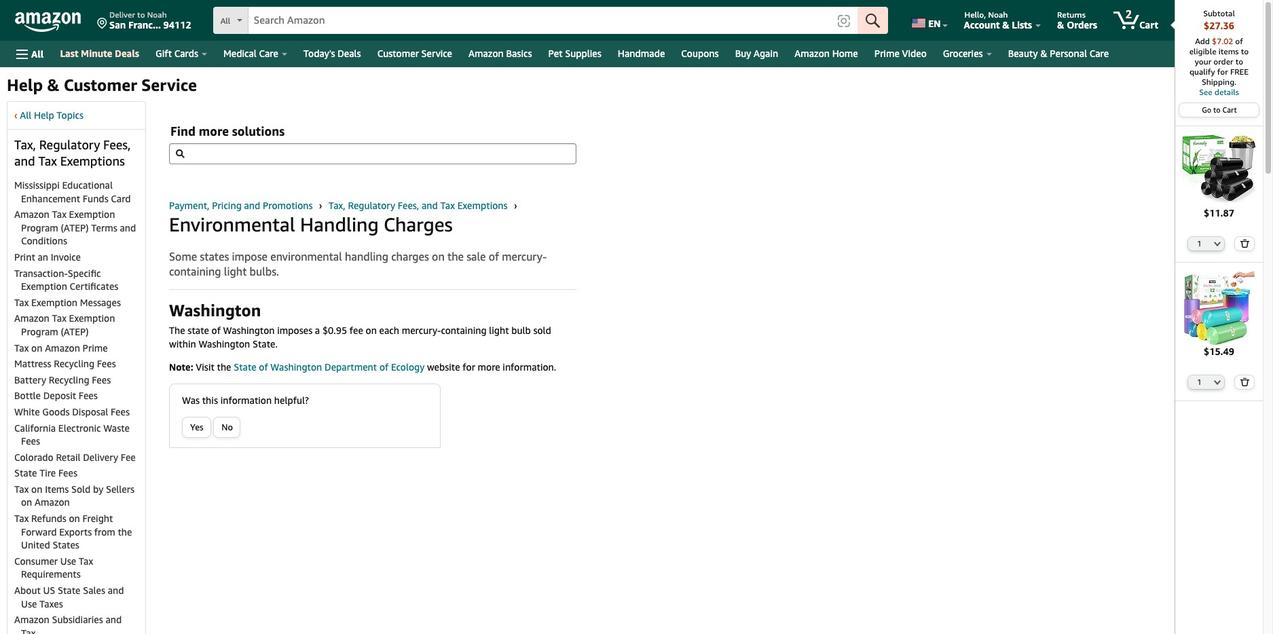 Task type: locate. For each thing, give the bounding box(es) containing it.
to inside deliver to noah san franc... 94112‌
[[137, 10, 145, 20]]

1 horizontal spatial regulatory
[[348, 200, 395, 211]]

recycling up battery recycling fees "link"
[[54, 358, 94, 369]]

mercury- inside washington the state of washington imposes a $0.95 fee on each mercury-containing light bulb             sold within washington state.
[[402, 324, 441, 336]]

1 horizontal spatial light
[[489, 324, 509, 336]]

was this information helpful?
[[182, 394, 309, 406]]

1 horizontal spatial cart
[[1223, 105, 1237, 114]]

on right fee on the bottom left of page
[[366, 324, 377, 336]]

1 horizontal spatial fees,
[[398, 200, 419, 211]]

find
[[170, 124, 196, 139]]

basics
[[506, 48, 532, 59]]

details
[[1215, 87, 1239, 97]]

returns & orders
[[1057, 10, 1097, 31]]

1 1 from the top
[[1197, 239, 1202, 248]]

customer service
[[377, 48, 452, 59]]

exemption down messages
[[69, 313, 115, 324]]

consumer use tax requirements link
[[14, 555, 93, 580]]

dropdown image for $15.49
[[1214, 380, 1221, 385]]

deals
[[115, 48, 139, 59], [338, 48, 361, 59]]

beauty
[[1008, 48, 1038, 59]]

1 noah from the left
[[147, 10, 167, 20]]

0 vertical spatial (atep)
[[61, 222, 89, 233]]

2 vertical spatial state
[[58, 585, 80, 596]]

1 vertical spatial service
[[141, 75, 197, 94]]

0 vertical spatial dropdown image
[[1214, 241, 1221, 246]]

1 horizontal spatial deals
[[338, 48, 361, 59]]

0 vertical spatial service
[[421, 48, 452, 59]]

state.
[[253, 338, 278, 350]]

deals down san
[[115, 48, 139, 59]]

1 horizontal spatial mercury-
[[502, 250, 547, 263]]

some states impose environmental handling charges on the sale of mercury- containing          light bulbs.
[[169, 250, 547, 279]]

the right from on the bottom left
[[118, 526, 132, 538]]

service left the amazon basics
[[421, 48, 452, 59]]

amazon down taxes
[[14, 614, 49, 626]]

transaction-
[[14, 267, 68, 279]]

exemptions
[[60, 153, 125, 168], [457, 200, 508, 211]]

on
[[432, 250, 445, 263], [366, 324, 377, 336], [31, 342, 42, 353], [31, 483, 42, 495], [21, 497, 32, 508], [69, 513, 80, 524]]

noah
[[147, 10, 167, 20], [988, 10, 1008, 20]]

1 horizontal spatial prime
[[874, 48, 900, 59]]

0 horizontal spatial prime
[[83, 342, 108, 353]]

state down colorado at left
[[14, 467, 37, 479]]

environmental handling charges article
[[169, 213, 577, 374]]

0 vertical spatial 1
[[1197, 239, 1202, 248]]

containing inside washington the state of washington imposes a $0.95 fee on each mercury-containing light bulb             sold within washington state.
[[441, 324, 487, 336]]

go to cart link
[[1180, 103, 1259, 117]]

& left lists
[[1002, 19, 1010, 31]]

1 vertical spatial use
[[21, 598, 37, 610]]

2 delete image from the top
[[1240, 378, 1250, 387]]

noah inside deliver to noah san franc... 94112‌
[[147, 10, 167, 20]]

containing up website
[[441, 324, 487, 336]]

educational
[[62, 179, 113, 191]]

mississippi educational enhancement funds card link
[[14, 179, 131, 204]]

containing down some
[[169, 265, 221, 279]]

amazon up 'mattress recycling fees' link
[[45, 342, 80, 353]]

light left bulb
[[489, 324, 509, 336]]

All search field
[[213, 7, 888, 35]]

care
[[259, 48, 278, 59], [1090, 48, 1109, 59]]

fees, up educational
[[103, 137, 131, 152]]

amazon down tax exemption messages link
[[14, 313, 49, 324]]

cart down details
[[1223, 105, 1237, 114]]

to inside go to cart link
[[1214, 105, 1221, 114]]

fee
[[121, 451, 136, 463]]

deliver
[[109, 10, 135, 20]]

exemption
[[69, 209, 115, 220], [21, 281, 67, 292], [31, 297, 77, 308], [69, 313, 115, 324]]

No submit
[[214, 417, 240, 437]]

disposal
[[72, 406, 108, 418]]

0 horizontal spatial more
[[199, 124, 229, 139]]

None submit
[[858, 7, 888, 34], [1235, 237, 1254, 250], [1235, 376, 1254, 389], [858, 7, 888, 34], [1235, 237, 1254, 250], [1235, 376, 1254, 389]]

of right state
[[212, 324, 221, 336]]

1 vertical spatial program
[[21, 326, 58, 337]]

light
[[224, 265, 247, 279], [489, 324, 509, 336]]

0 horizontal spatial customer
[[64, 75, 137, 94]]

eligible
[[1190, 46, 1216, 56]]

beauty & personal care link
[[1000, 44, 1117, 63]]

dropdown image down $15.49
[[1214, 380, 1221, 385]]

for right website
[[463, 361, 475, 373]]

‹ all help topics
[[14, 109, 84, 121]]

2 1 from the top
[[1197, 378, 1202, 387]]

note: visit the state of washington department of ecology website for more information.
[[169, 361, 556, 373]]

taxes
[[39, 598, 63, 610]]

go
[[1202, 105, 1212, 114]]

0 horizontal spatial tax,
[[14, 137, 36, 152]]

more right find
[[199, 124, 229, 139]]

& right the beauty
[[1041, 48, 1048, 59]]

0 vertical spatial exemptions
[[60, 153, 125, 168]]

this
[[202, 394, 218, 406]]

state down state.
[[234, 361, 256, 373]]

solutions
[[232, 124, 285, 139]]

to right 'go'
[[1214, 105, 1221, 114]]

0 horizontal spatial cart
[[1139, 19, 1158, 31]]

&
[[1002, 19, 1010, 31], [1057, 19, 1064, 31], [1041, 48, 1048, 59], [47, 75, 59, 94]]

0 vertical spatial delete image
[[1240, 239, 1250, 248]]

of inside of eligible items to your order to qualify for free shipping.
[[1235, 36, 1243, 46]]

recycling down 'mattress recycling fees' link
[[49, 374, 89, 386]]

dropdown image
[[1214, 241, 1221, 246], [1214, 380, 1221, 385]]

0 horizontal spatial noah
[[147, 10, 167, 20]]

on down state tire fees link
[[31, 483, 42, 495]]

state
[[234, 361, 256, 373], [14, 467, 37, 479], [58, 585, 80, 596]]

all left last
[[31, 48, 44, 59]]

1 vertical spatial state
[[14, 467, 37, 479]]

amazon down items
[[35, 497, 70, 508]]

1 horizontal spatial care
[[1090, 48, 1109, 59]]

1 vertical spatial (atep)
[[61, 326, 89, 337]]

1 for $15.49
[[1197, 378, 1202, 387]]

light inside the "some states impose environmental handling charges on the sale of mercury- containing          light bulbs."
[[224, 265, 247, 279]]

2 vertical spatial the
[[118, 526, 132, 538]]

amazon image
[[15, 12, 81, 33]]

united
[[21, 539, 50, 551]]

for inside "environmental handling charges" article
[[463, 361, 475, 373]]

today's deals
[[303, 48, 361, 59]]

and up charges
[[422, 200, 438, 211]]

service down gift
[[141, 75, 197, 94]]

0 horizontal spatial deals
[[115, 48, 139, 59]]

1 vertical spatial recycling
[[49, 374, 89, 386]]

1 (atep) from the top
[[61, 222, 89, 233]]

mattress
[[14, 358, 51, 369]]

$15.49
[[1204, 346, 1234, 357]]

delete image
[[1240, 239, 1250, 248], [1240, 378, 1250, 387]]

1 horizontal spatial more
[[478, 361, 500, 373]]

1 deals from the left
[[115, 48, 139, 59]]

1 vertical spatial customer
[[64, 75, 137, 94]]

to right order
[[1236, 56, 1243, 67]]

help
[[7, 75, 43, 94], [34, 109, 54, 121]]

qualify
[[1190, 67, 1215, 77]]

0 vertical spatial program
[[21, 222, 58, 233]]

mercury- inside the "some states impose environmental handling charges on the sale of mercury- containing          light bulbs."
[[502, 250, 547, 263]]

sale
[[467, 250, 486, 263]]

2 › from the left
[[514, 200, 517, 211]]

hello, noah
[[965, 10, 1008, 20]]

0 vertical spatial all
[[220, 16, 230, 26]]

& for help
[[47, 75, 59, 94]]

on inside washington the state of washington imposes a $0.95 fee on each mercury-containing light bulb             sold within washington state.
[[366, 324, 377, 336]]

dropdown image down $11.87
[[1214, 241, 1221, 246]]

coupons link
[[673, 44, 727, 63]]

noah right deliver
[[147, 10, 167, 20]]

use down "about" at the bottom of the page
[[21, 598, 37, 610]]

use down states
[[60, 555, 76, 567]]

program up tax on amazon prime link
[[21, 326, 58, 337]]

0 vertical spatial for
[[1217, 67, 1228, 77]]

customer down last minute deals link
[[64, 75, 137, 94]]

on right charges
[[432, 250, 445, 263]]

pet supplies
[[548, 48, 602, 59]]

0 vertical spatial regulatory
[[39, 137, 100, 152]]

for inside of eligible items to your order to qualify for free shipping.
[[1217, 67, 1228, 77]]

0 horizontal spatial care
[[259, 48, 278, 59]]

visit
[[196, 361, 214, 373]]

1 vertical spatial more
[[478, 361, 500, 373]]

information
[[220, 394, 272, 406]]

1 vertical spatial containing
[[441, 324, 487, 336]]

and right subsidiaries
[[106, 614, 122, 626]]

all inside button
[[31, 48, 44, 59]]

tax exemption messages link
[[14, 297, 121, 308]]

1 vertical spatial all
[[31, 48, 44, 59]]

the
[[447, 250, 464, 263], [217, 361, 231, 373], [118, 526, 132, 538]]

washington up "helpful?"
[[270, 361, 322, 373]]

tax down enhancement
[[52, 209, 66, 220]]

care right personal
[[1090, 48, 1109, 59]]

mercury- right the each
[[402, 324, 441, 336]]

1 horizontal spatial service
[[421, 48, 452, 59]]

2 horizontal spatial state
[[234, 361, 256, 373]]

cart right 2 on the right of page
[[1139, 19, 1158, 31]]

0 vertical spatial prime
[[874, 48, 900, 59]]

(atep) up tax on amazon prime link
[[61, 326, 89, 337]]

0 horizontal spatial state
[[14, 467, 37, 479]]

0 vertical spatial light
[[224, 265, 247, 279]]

1
[[1197, 239, 1202, 248], [1197, 378, 1202, 387]]

›
[[319, 200, 322, 211], [514, 200, 517, 211]]

1 vertical spatial tax,
[[329, 200, 345, 211]]

1 horizontal spatial noah
[[988, 10, 1008, 20]]

tax, down ‹
[[14, 137, 36, 152]]

program up conditions
[[21, 222, 58, 233]]

en
[[928, 18, 941, 29]]

1.2 gallon/330pcs strong trash bags colorful clear garbage bags by teivio, bathroom trash can bin liners, small plastic bags for home office kitchen, multicolor image
[[1182, 271, 1256, 345]]

1 vertical spatial the
[[217, 361, 231, 373]]

the left sale on the top of the page
[[447, 250, 464, 263]]

mercury- right sale on the top of the page
[[502, 250, 547, 263]]

prime up 'mattress recycling fees' link
[[83, 342, 108, 353]]

for left free
[[1217, 67, 1228, 77]]

0 horizontal spatial exemptions
[[60, 153, 125, 168]]

exemption down transaction-
[[21, 281, 67, 292]]

states
[[53, 539, 79, 551]]

& inside returns & orders
[[1057, 19, 1064, 31]]

0 vertical spatial more
[[199, 124, 229, 139]]

last minute deals link
[[52, 44, 147, 63]]

noah right hello,
[[988, 10, 1008, 20]]

0 horizontal spatial ›
[[319, 200, 322, 211]]

the right "visit"
[[217, 361, 231, 373]]

all right ‹
[[20, 109, 31, 121]]

1 horizontal spatial for
[[1217, 67, 1228, 77]]

search image
[[176, 149, 185, 158]]

on up refunds
[[21, 497, 32, 508]]

of right $7.02
[[1235, 36, 1243, 46]]

washington
[[169, 301, 261, 320], [223, 324, 275, 336], [199, 338, 250, 350], [270, 361, 322, 373]]

1 horizontal spatial customer
[[377, 48, 419, 59]]

prime left video
[[874, 48, 900, 59]]

1 horizontal spatial tax,
[[329, 200, 345, 211]]

charges
[[384, 213, 453, 236]]

help & customer service link
[[7, 75, 197, 98]]

tax down states
[[79, 555, 93, 567]]

tax up mississippi
[[38, 153, 57, 168]]

today's deals link
[[295, 44, 369, 63]]

washington up state.
[[223, 324, 275, 336]]

coupons
[[681, 48, 719, 59]]

1 program from the top
[[21, 222, 58, 233]]

0 horizontal spatial fees,
[[103, 137, 131, 152]]

environmental handling charges
[[169, 213, 453, 236]]

1 vertical spatial prime
[[83, 342, 108, 353]]

exemptions inside tax, regulatory fees, and tax exemptions
[[60, 153, 125, 168]]

2 vertical spatial all
[[20, 109, 31, 121]]

0 horizontal spatial regulatory
[[39, 137, 100, 152]]

0 vertical spatial state
[[234, 361, 256, 373]]

0 vertical spatial the
[[447, 250, 464, 263]]

and up mississippi
[[14, 153, 35, 168]]

1 horizontal spatial containing
[[441, 324, 487, 336]]

(atep) left terms
[[61, 222, 89, 233]]

help left topics
[[34, 109, 54, 121]]

amazon subsidiaries and tax link
[[14, 614, 122, 634]]

1 horizontal spatial use
[[60, 555, 76, 567]]

0 horizontal spatial light
[[224, 265, 247, 279]]

0 vertical spatial use
[[60, 555, 76, 567]]

mississippi
[[14, 179, 60, 191]]

regulatory up handling
[[348, 200, 395, 211]]

1 vertical spatial exemptions
[[457, 200, 508, 211]]

1 vertical spatial 1
[[1197, 378, 1202, 387]]

0 vertical spatial customer
[[377, 48, 419, 59]]

light inside washington the state of washington imposes a $0.95 fee on each mercury-containing light bulb             sold within washington state.
[[489, 324, 509, 336]]

0 vertical spatial fees,
[[103, 137, 131, 152]]

1 vertical spatial for
[[463, 361, 475, 373]]

of right sale on the top of the page
[[489, 250, 499, 263]]

website
[[427, 361, 460, 373]]

help down all button
[[7, 75, 43, 94]]

0 vertical spatial mercury-
[[502, 250, 547, 263]]

1 vertical spatial dropdown image
[[1214, 380, 1221, 385]]

see details link
[[1182, 87, 1256, 97]]

certificates
[[70, 281, 118, 292]]

to right deliver
[[137, 10, 145, 20]]

no
[[222, 422, 233, 432]]

sellers
[[106, 483, 134, 495]]

to right items
[[1241, 46, 1249, 56]]

state tire fees link
[[14, 467, 77, 479]]

0 horizontal spatial mercury-
[[402, 324, 441, 336]]

on inside the "some states impose environmental handling charges on the sale of mercury- containing          light bulbs."
[[432, 250, 445, 263]]

& left the orders at the right top
[[1057, 19, 1064, 31]]

light down impose
[[224, 265, 247, 279]]

items
[[1219, 46, 1239, 56]]

1 dropdown image from the top
[[1214, 241, 1221, 246]]

fees, up charges
[[398, 200, 419, 211]]

0 vertical spatial tax,
[[14, 137, 36, 152]]

tax up mattress
[[14, 342, 29, 353]]

1 vertical spatial mercury-
[[402, 324, 441, 336]]

2 care from the left
[[1090, 48, 1109, 59]]

exemptions up sale on the top of the page
[[457, 200, 508, 211]]

san
[[109, 19, 126, 31]]

0 vertical spatial containing
[[169, 265, 221, 279]]

battery
[[14, 374, 46, 386]]

pet supplies link
[[540, 44, 610, 63]]

0 horizontal spatial containing
[[169, 265, 221, 279]]

1 care from the left
[[259, 48, 278, 59]]

exemptions up educational
[[60, 153, 125, 168]]

the
[[169, 324, 185, 336]]

1 vertical spatial fees,
[[398, 200, 419, 211]]

all up the medical
[[220, 16, 230, 26]]

2 dropdown image from the top
[[1214, 380, 1221, 385]]

1 vertical spatial delete image
[[1240, 378, 1250, 387]]

more left information.
[[478, 361, 500, 373]]

deals right today's
[[338, 48, 361, 59]]

handling
[[300, 213, 379, 236]]

tax,
[[14, 137, 36, 152], [329, 200, 345, 211]]

tax, up handling
[[329, 200, 345, 211]]

1 delete image from the top
[[1240, 239, 1250, 248]]

buy again link
[[727, 44, 786, 63]]

prime video link
[[866, 44, 935, 63]]

print an invoice link
[[14, 251, 81, 263]]

0 horizontal spatial for
[[463, 361, 475, 373]]

regulatory down topics
[[39, 137, 100, 152]]

and inside tax, regulatory fees, and tax exemptions
[[14, 153, 35, 168]]

2 noah from the left
[[988, 10, 1008, 20]]

prime inside mississippi educational enhancement funds card amazon tax exemption program (atep) terms and conditions print an invoice transaction-specific exemption certificates tax exemption messages amazon tax exemption program (atep) tax on amazon prime mattress recycling fees battery recycling fees bottle deposit fees white goods disposal fees california electronic waste fees colorado retail delivery fee state tire fees tax on items sold by sellers on amazon tax refunds on freight forward exports from the united states consumer use tax requirements about us state sales and use taxes amazon subsidiaries and tax
[[83, 342, 108, 353]]

the inside mississippi educational enhancement funds card amazon tax exemption program (atep) terms and conditions print an invoice transaction-specific exemption certificates tax exemption messages amazon tax exemption program (atep) tax on amazon prime mattress recycling fees battery recycling fees bottle deposit fees white goods disposal fees california electronic waste fees colorado retail delivery fee state tire fees tax on items sold by sellers on amazon tax refunds on freight forward exports from the united states consumer use tax requirements about us state sales and use taxes amazon subsidiaries and tax
[[118, 526, 132, 538]]

care right the medical
[[259, 48, 278, 59]]

& up all help topics link
[[47, 75, 59, 94]]

0 horizontal spatial the
[[118, 526, 132, 538]]

1 vertical spatial light
[[489, 324, 509, 336]]

2 horizontal spatial the
[[447, 250, 464, 263]]

an
[[38, 251, 48, 263]]

customer right today's deals
[[377, 48, 419, 59]]

1 horizontal spatial ›
[[514, 200, 517, 211]]

handling
[[345, 250, 388, 263]]



Task type: vqa. For each thing, say whether or not it's contained in the screenshot.
Fees
yes



Task type: describe. For each thing, give the bounding box(es) containing it.
1 for $11.87
[[1197, 239, 1202, 248]]

customer service link
[[369, 44, 460, 63]]

on up mattress
[[31, 342, 42, 353]]

delete image for $11.87
[[1240, 239, 1250, 248]]

amazon basics
[[469, 48, 532, 59]]

white
[[14, 406, 40, 418]]

sales
[[83, 585, 105, 596]]

more inside "environmental handling charges" article
[[478, 361, 500, 373]]

amazon down enhancement
[[14, 209, 49, 220]]

tax up forward
[[14, 513, 29, 524]]

specific
[[68, 267, 101, 279]]

Search Amazon text field
[[248, 7, 831, 33]]

amazon left home
[[795, 48, 830, 59]]

the inside the "some states impose environmental handling charges on the sale of mercury- containing          light bulbs."
[[447, 250, 464, 263]]

environmental
[[169, 213, 295, 236]]

shipping.
[[1202, 77, 1237, 87]]

washington up state
[[169, 301, 261, 320]]

items
[[45, 483, 69, 495]]

department
[[325, 361, 377, 373]]

tax inside tax, regulatory fees, and tax exemptions
[[38, 153, 57, 168]]

containing inside the "some states impose environmental handling charges on the sale of mercury- containing          light bulbs."
[[169, 265, 221, 279]]

supplies
[[565, 48, 602, 59]]

impose
[[232, 250, 268, 263]]

Yes submit
[[183, 417, 210, 437]]

funds
[[83, 193, 108, 204]]

2 (atep) from the top
[[61, 326, 89, 337]]

Find more solutions search field
[[169, 143, 577, 164]]

colorado
[[14, 451, 53, 463]]

& for beauty
[[1041, 48, 1048, 59]]

each
[[379, 324, 399, 336]]

tax down "about" at the bottom of the page
[[21, 627, 36, 634]]

subtotal $27.36
[[1203, 8, 1235, 31]]

delete image for $15.49
[[1240, 378, 1250, 387]]

amazon home link
[[786, 44, 866, 63]]

tax down tax exemption messages link
[[52, 313, 66, 324]]

conditions
[[21, 235, 67, 247]]

and right pricing at the left
[[244, 200, 260, 211]]

deliver to noah san franc... 94112‌
[[109, 10, 191, 31]]

again
[[754, 48, 778, 59]]

of left ecology in the bottom left of the page
[[379, 361, 389, 373]]

payment, pricing and promotions › tax, regulatory fees, and tax exemptions ›
[[169, 200, 520, 211]]

$7.02
[[1212, 36, 1233, 46]]

pricing
[[212, 200, 242, 211]]

1 vertical spatial regulatory
[[348, 200, 395, 211]]

about
[[14, 585, 41, 596]]

1 horizontal spatial the
[[217, 361, 231, 373]]

dropdown image for $11.87
[[1214, 241, 1221, 246]]

from
[[94, 526, 115, 538]]

washington down state
[[199, 338, 250, 350]]

account & lists
[[964, 19, 1032, 31]]

subtotal
[[1203, 8, 1235, 18]]

waste
[[103, 422, 130, 434]]

add $7.02
[[1195, 36, 1235, 46]]

see
[[1199, 87, 1213, 97]]

handmade
[[618, 48, 665, 59]]

prime video
[[874, 48, 927, 59]]

your
[[1195, 56, 1211, 67]]

tire
[[39, 467, 56, 479]]

tax, inside tax, regulatory fees, and tax exemptions
[[14, 137, 36, 152]]

of eligible items to your order to qualify for free shipping.
[[1190, 36, 1249, 87]]

1 › from the left
[[319, 200, 322, 211]]

2 program from the top
[[21, 326, 58, 337]]

0 horizontal spatial use
[[21, 598, 37, 610]]

consumer
[[14, 555, 58, 567]]

all inside search field
[[220, 16, 230, 26]]

tax down state tire fees link
[[14, 483, 29, 495]]

2 deals from the left
[[338, 48, 361, 59]]

0 vertical spatial cart
[[1139, 19, 1158, 31]]

helpful?
[[274, 394, 309, 406]]

topics
[[57, 109, 84, 121]]

environmental
[[270, 250, 342, 263]]

1 vertical spatial help
[[34, 109, 54, 121]]

0 horizontal spatial service
[[141, 75, 197, 94]]

groceries link
[[935, 44, 1000, 63]]

add
[[1195, 36, 1210, 46]]

orders
[[1067, 19, 1097, 31]]

pet
[[548, 48, 563, 59]]

fees, inside tax, regulatory fees, and tax exemptions
[[103, 137, 131, 152]]

of inside the "some states impose environmental handling charges on the sale of mercury- containing          light bulbs."
[[489, 250, 499, 263]]

service inside 'navigation' navigation
[[421, 48, 452, 59]]

free
[[1230, 67, 1249, 77]]

regulatory inside tax, regulatory fees, and tax exemptions
[[39, 137, 100, 152]]

customer inside 'navigation' navigation
[[377, 48, 419, 59]]

on up exports
[[69, 513, 80, 524]]

handmade link
[[610, 44, 673, 63]]

terms
[[91, 222, 117, 233]]

1 vertical spatial cart
[[1223, 105, 1237, 114]]

see details
[[1199, 87, 1239, 97]]

information.
[[503, 361, 556, 373]]

amazon left basics
[[469, 48, 504, 59]]

electronic
[[58, 422, 101, 434]]

tax up charges
[[440, 200, 455, 211]]

and right terms
[[120, 222, 136, 233]]

of down state.
[[259, 361, 268, 373]]

us
[[43, 585, 55, 596]]

exemption down the funds
[[69, 209, 115, 220]]

sold
[[533, 324, 551, 336]]

subsidiaries
[[52, 614, 103, 626]]

state of washington department of ecology link
[[234, 361, 425, 373]]

and right the sales
[[108, 585, 124, 596]]

ecology
[[391, 361, 425, 373]]

navigation navigation
[[0, 0, 1264, 634]]

hommaly 1.2 gallon 240 pcs small black trash bags, strong garbage bags, bathroom trash can bin liners unscented, mini plastic bags for office, waste basket liner, fit 3,4.5,6 liters, 0.5,0.8,1,1.2 gal image
[[1182, 132, 1256, 206]]

& for returns
[[1057, 19, 1064, 31]]

invoice
[[51, 251, 81, 263]]

hello,
[[965, 10, 986, 20]]

find more solutions
[[170, 124, 285, 139]]

last minute deals
[[60, 48, 139, 59]]

of inside washington the state of washington imposes a $0.95 fee on each mercury-containing light bulb             sold within washington state.
[[212, 324, 221, 336]]

buy
[[735, 48, 751, 59]]

beauty & personal care
[[1008, 48, 1109, 59]]

video
[[902, 48, 927, 59]]

gift
[[155, 48, 172, 59]]

minute
[[81, 48, 112, 59]]

state inside "environmental handling charges" article
[[234, 361, 256, 373]]

yes
[[190, 422, 203, 432]]

states
[[200, 250, 229, 263]]

gift cards link
[[147, 44, 215, 63]]

tax down transaction-
[[14, 297, 29, 308]]

help & customer service
[[7, 75, 197, 94]]

imposes
[[277, 324, 312, 336]]

prime inside 'navigation' navigation
[[874, 48, 900, 59]]

promotions
[[263, 200, 313, 211]]

about us state sales and use taxes link
[[14, 585, 124, 610]]

lists
[[1012, 19, 1032, 31]]

0 vertical spatial help
[[7, 75, 43, 94]]

delivery
[[83, 451, 118, 463]]

& for account
[[1002, 19, 1010, 31]]

1 horizontal spatial state
[[58, 585, 80, 596]]

today's
[[303, 48, 335, 59]]

deposit
[[43, 390, 76, 402]]

$11.87
[[1204, 207, 1234, 218]]

1 horizontal spatial exemptions
[[457, 200, 508, 211]]

0 vertical spatial recycling
[[54, 358, 94, 369]]

exemption up amazon tax exemption program (atep) link
[[31, 297, 77, 308]]

cards
[[174, 48, 198, 59]]

tax on amazon prime link
[[14, 342, 108, 353]]



